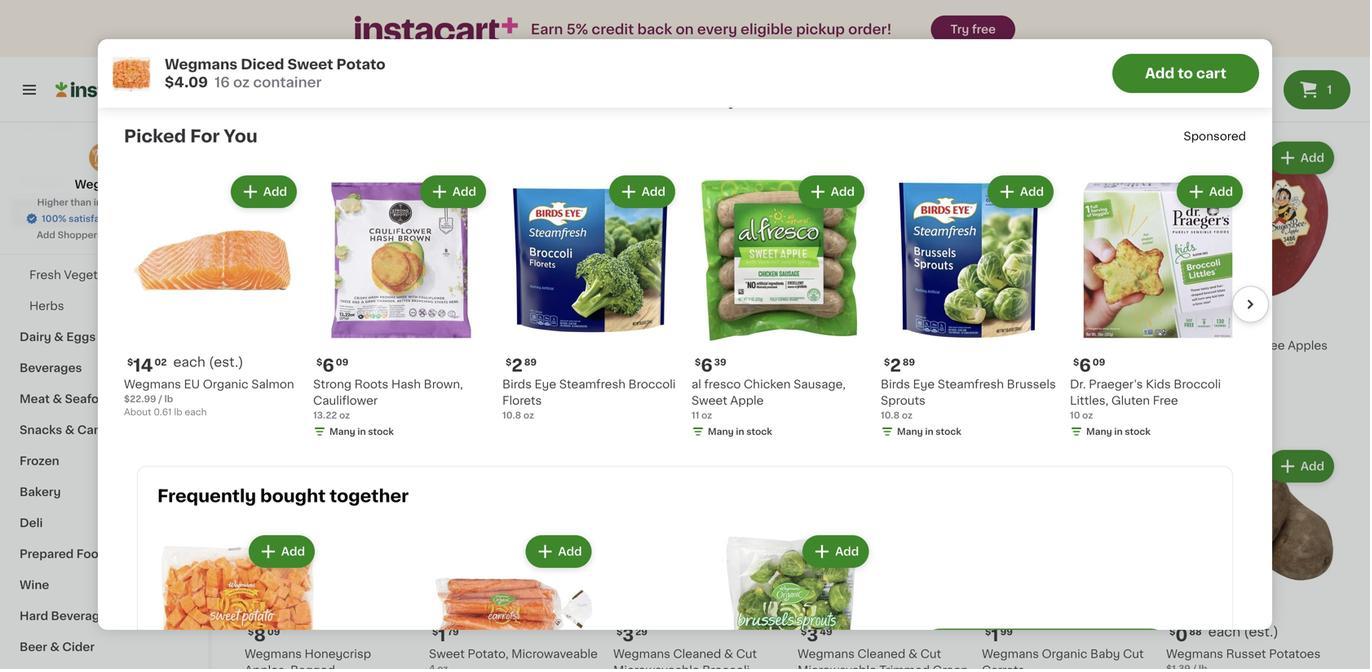 Task type: describe. For each thing, give the bounding box(es) containing it.
many in stock for strong roots hash brown, cauliflower
[[330, 427, 394, 436]]

praeger's
[[1089, 379, 1143, 390]]

(est.) for $ 0 88
[[1244, 625, 1279, 638]]

fruit
[[798, 356, 824, 368]]

organic up brown,
[[429, 340, 475, 351]]

100%
[[42, 214, 66, 223]]

cut inside wegmans fresh cut tropical fruit bowl 32 oz
[[893, 340, 913, 351]]

instacart plus icon image
[[355, 16, 518, 43]]

cut for wegmans cleaned & cut microwaveable broccol
[[737, 648, 757, 660]]

09 for wegmans honeycrisp apples, bagged
[[268, 627, 280, 636]]

wegmans russet potatoes
[[1167, 648, 1321, 660]]

$ for wegmans fresh cut tropical fruit bowl
[[801, 319, 807, 328]]

seafood
[[65, 393, 114, 405]]

wegmans for wegmans cleaned & cut microwaveable broccol
[[614, 648, 671, 660]]

2.28
[[643, 113, 663, 122]]

spo
[[1184, 131, 1207, 142]]

/ up the 2.28 at the top
[[643, 100, 647, 109]]

$4.09 inside wegmans diced sweet potato $4.09 16 oz container
[[165, 75, 208, 89]]

add button for wegmans russet potatoes
[[1270, 452, 1333, 481]]

russet inside product group
[[1227, 648, 1267, 660]]

& for meat
[[53, 393, 62, 405]]

higher than in-store prices link
[[37, 196, 171, 209]]

foods
[[76, 548, 113, 560]]

$0.88 each (estimated) element
[[1167, 625, 1338, 646]]

all stores link
[[55, 67, 215, 113]]

in down skinless at the top of the page
[[736, 99, 745, 108]]

count
[[1162, 54, 1197, 65]]

dr. praeger's kids broccoli littles, gluten free 10 oz
[[1070, 379, 1222, 420]]

$ 14 02
[[127, 357, 167, 374]]

add button for wegmans honeycrisp apples, bagged
[[348, 452, 411, 481]]

16 inside wegmans diced sweet potato 16 oz container
[[614, 372, 623, 381]]

lb right "2.3"
[[844, 113, 852, 122]]

credit
[[592, 22, 634, 36]]

potatoes,
[[1042, 67, 1097, 79]]

$ for wegmans cleaned & cut microwavable trimmed gree
[[801, 627, 807, 636]]

$ 4 09
[[617, 318, 649, 335]]

item carousel region
[[101, 166, 1270, 459]]

$ for wegmans organic baby cut carrots
[[986, 627, 992, 636]]

2.3
[[828, 113, 842, 122]]

add button for dr. praeger's kids broccoli littles, gluten free
[[1179, 177, 1242, 206]]

8 inside wegmans 6-inch gordita style taco tortillas, 8 count
[[1151, 54, 1159, 65]]

organic inside wegmans organic baby cut carrots
[[1042, 648, 1088, 660]]

$2.89
[[798, 100, 825, 109]]

diced for container
[[674, 340, 708, 351]]

11 inside "al fresco chicken sausage, sweet apple 11 oz"
[[692, 411, 700, 420]]

potato for wegmans diced sweet potato $4.09 16 oz container
[[337, 58, 386, 71]]

sponsored badge image inside product group
[[429, 112, 478, 121]]

fresh inside wegmans fresh cut watermelon chunks, family pack 32 oz container
[[1042, 340, 1074, 351]]

many down skinless at the top of the page
[[708, 99, 734, 108]]

strong
[[313, 379, 352, 390]]

wegmans organic bagged lemons 2 lb bag
[[245, 340, 398, 381]]

tortillas, inside wegmans 6-inch gordita style taco tortillas, 8 count
[[1101, 54, 1148, 65]]

breasts
[[792, 54, 835, 65]]

add to cart
[[1146, 66, 1227, 80]]

cut for wegmans organic baby cut carrots
[[1124, 648, 1144, 660]]

each for $ 14 02
[[173, 356, 206, 369]]

boneless
[[800, 38, 853, 49]]

wegmans for wegmans frozen sweet peas 16 oz
[[124, 38, 181, 49]]

meat & seafood
[[20, 393, 114, 405]]

99
[[1001, 627, 1013, 636]]

wegmans for wegmans organic baby cut carrots
[[982, 648, 1039, 660]]

kids
[[1146, 379, 1171, 390]]

32 inside wegmans fresh cut watermelon chunks, family pack 32 oz container
[[982, 388, 994, 397]]

09 for wegmans fresh cut tropical fruit bowl
[[828, 319, 841, 328]]

hard
[[20, 610, 48, 622]]

about inside $4.09 / lb about 2.28 lb / package
[[614, 113, 641, 122]]

add inside button
[[1146, 66, 1175, 80]]

add button for birds eye steamfresh brussels sprouts
[[990, 177, 1053, 206]]

about inside $2.89 / lb about 2.3 lb / package
[[798, 113, 825, 122]]

& for dairy
[[54, 331, 64, 343]]

meat
[[20, 393, 50, 405]]

2 for birds eye steamfresh broccoli florets
[[512, 357, 523, 374]]

0 vertical spatial beverages
[[20, 362, 82, 374]]

each inside fresh ginger $4.39 / lb about 0.4 lb each
[[1224, 96, 1246, 105]]

apples, inside the $ 6 wegmans sweetango® apples, bagged 3 lb
[[245, 84, 288, 95]]

09 for wegmans diced sweet potato
[[637, 319, 649, 328]]

1 for $ 1 76
[[1176, 46, 1184, 63]]

$14.02 each (estimated) element
[[124, 355, 300, 376]]

in for birds eye steamfresh brussels sprouts
[[926, 427, 934, 436]]

10 inside dr. praeger's kids broccoli littles, gluten free 10 oz
[[1070, 411, 1081, 420]]

$ 1 99
[[986, 627, 1013, 644]]

steamfresh for broccoli
[[559, 379, 626, 390]]

2 inside wegmans organic bagged lemons 2 lb bag
[[245, 372, 250, 381]]

wegmans fresh cut watermelon chunks, family pack 32 oz container
[[982, 340, 1146, 397]]

bagged inside wegmans honeycrisp apples, bagged
[[291, 665, 335, 669]]

sweet for wegmans diced sweet potato 16 oz container
[[711, 340, 746, 351]]

order!
[[849, 22, 892, 36]]

kernel
[[881, 54, 918, 65]]

sweet for wegmans diced sweet potato $4.09 16 oz container
[[288, 58, 333, 71]]

$ 6 09 for dr.
[[1074, 357, 1106, 374]]

0.4
[[1196, 96, 1211, 105]]

gluten
[[1112, 395, 1151, 406]]

prepared foods link
[[10, 538, 198, 569]]

6 inside the $ 6 wegmans sweetango® apples, bagged 3 lb
[[254, 46, 266, 63]]

many up instacart logo
[[140, 70, 166, 79]]

taco inside wegmans 6-inch gordita style taco tortillas, 8 count
[[1070, 54, 1098, 65]]

wegmans honeycrisp apples, bagged
[[245, 648, 371, 669]]

tortillas, inside mission super soft flour tortillas, soft taco, super soft 10 ct
[[313, 54, 361, 65]]

nsored
[[1207, 131, 1247, 142]]

chicken inside wegmans organic boneless skinless chicken breasts
[[742, 54, 789, 65]]

$4.09 inside $4.09 / lb about 2.28 lb / package
[[614, 100, 641, 109]]

frozen for whole
[[941, 38, 980, 49]]

eye for florets
[[535, 379, 557, 390]]

8 inside product group
[[254, 627, 266, 644]]

add button for sweet potato, microwaveable
[[533, 452, 596, 481]]

add button for wegmans organic baby cut carrots
[[1086, 452, 1149, 481]]

container inside wegmans diced sweet potato 16 oz container
[[639, 372, 683, 381]]

mix,
[[633, 38, 657, 49]]

lb up the 2.28 at the top
[[649, 100, 658, 109]]

19
[[429, 100, 439, 109]]

stock for organic roma tomatoes
[[484, 372, 510, 381]]

wegmans for wegmans 6-inch gordita style taco tortillas, 8 count
[[1070, 38, 1128, 49]]

49 for wegmans cleaned & cut microwavable trimmed gree
[[820, 627, 833, 636]]

product group containing 16
[[798, 138, 969, 417]]

deli
[[20, 517, 43, 529]]

in for wegmans fresh cut tropical fruit bowl
[[842, 388, 851, 397]]

oz inside 19 oz button
[[441, 100, 452, 109]]

$ inside $ 0 88
[[1170, 627, 1176, 636]]

watermelon
[[982, 356, 1052, 368]]

together
[[330, 488, 409, 505]]

many in stock up all
[[140, 70, 205, 79]]

old el paso seasoning mix, 25% less sodium, taco button
[[503, 0, 679, 100]]

$ 6 39
[[695, 357, 727, 374]]

1 vertical spatial beverages
[[51, 610, 113, 622]]

$2.89 element
[[982, 44, 1154, 65]]

3 for wegmans cleaned & cut microwavable trimmed gree
[[807, 627, 819, 644]]

frequently
[[157, 488, 256, 505]]

stock for wegmans fresh cut tropical fruit bowl
[[853, 388, 879, 397]]

25%
[[503, 54, 527, 65]]

wegmans link
[[75, 142, 133, 193]]

lb right 0.4
[[1213, 96, 1222, 105]]

eye for sprouts
[[913, 379, 935, 390]]

to inside add shoppers club to save link
[[128, 230, 138, 239]]

seasoning
[[570, 38, 630, 49]]

wegmans for wegmans fresh cut watermelon chunks, family pack 32 oz container
[[982, 340, 1039, 351]]

bag
[[263, 372, 281, 381]]

many in stock for al fresco chicken sausage, sweet apple
[[708, 427, 773, 436]]

wegmans cleaned & cut microwaveable broccol
[[614, 648, 757, 669]]

you
[[224, 128, 258, 145]]

11 inside product group
[[992, 318, 1007, 335]]

flour
[[424, 38, 453, 49]]

organic up organic roma tomatoes
[[431, 300, 468, 309]]

$ for wegmans cleaned & cut microwaveable broccol
[[617, 627, 623, 636]]

oz inside wegmans diced sweet potato $4.09 16 oz container
[[233, 75, 250, 89]]

$7.49 element
[[245, 316, 416, 337]]

product group containing 11
[[982, 138, 1154, 434]]

in for strong roots hash brown, cauliflower
[[358, 427, 366, 436]]

sprouts
[[881, 395, 926, 406]]

salmon
[[251, 379, 294, 390]]

oz inside strong roots hash brown, cauliflower 13.22 oz
[[339, 411, 350, 420]]

taco inside old el paso seasoning mix, 25% less sodium, taco
[[609, 54, 636, 65]]

add button for al fresco chicken sausage, sweet apple
[[800, 177, 863, 206]]

0 vertical spatial super
[[360, 38, 394, 49]]

$ 3 29
[[617, 627, 648, 644]]

16 inside wegmans diced sweet potato $4.09 16 oz container
[[215, 75, 230, 89]]

wegmans for wegmans diced sweet potato 16 oz container
[[614, 340, 671, 351]]

/ up "2.3"
[[827, 100, 831, 109]]

bee
[[1263, 340, 1285, 351]]

about inside wegmans eu organic salmon $22.99 / lb about 0.61 lb each
[[124, 408, 151, 417]]

& inside wegmans cleaned & cut microwavable trimmed gree
[[909, 648, 918, 660]]

higher than in-store prices
[[37, 198, 161, 207]]

79
[[448, 627, 459, 636]]

$ 1 79
[[432, 627, 459, 644]]

prepared
[[20, 548, 74, 560]]

satisfaction
[[69, 214, 123, 223]]

lb up '0.61'
[[165, 394, 173, 403]]

try
[[951, 24, 970, 35]]

organic inside wegmans eu organic salmon $22.99 / lb about 0.61 lb each
[[203, 379, 249, 390]]

09 for strong roots hash brown, cauliflower
[[336, 358, 349, 367]]

container inside wegmans fresh cut watermelon chunks, family pack 32 oz container
[[1009, 388, 1053, 397]]

6 for dr. praeger's kids broccoli littles, gluten free
[[1080, 357, 1091, 374]]

organic inside wegmans organic bagged lemons 2 lb bag
[[305, 340, 350, 351]]

wegmans for wegmans organic bagged lemons 2 lb bag
[[245, 340, 302, 351]]

$1.47 each (estimated) element
[[1167, 316, 1338, 337]]

sweet down $ 1 79
[[429, 648, 465, 660]]

32 inside wegmans fresh cut tropical fruit bowl 32 oz
[[798, 372, 809, 381]]

14
[[133, 357, 153, 374]]

0 vertical spatial microwaveable
[[512, 648, 598, 660]]

/ inside fresh ginger $4.39 / lb about 0.4 lb each
[[1196, 83, 1200, 92]]

(est.) for $ 14 02
[[209, 356, 244, 369]]

product group containing 8
[[245, 447, 416, 669]]

fresh inside wegmans fresh cut tropical fruit bowl 32 oz
[[858, 340, 890, 351]]

lb right '0.61'
[[174, 408, 182, 417]]

/ inside wegmans eu organic salmon $22.99 / lb about 0.61 lb each
[[158, 394, 162, 403]]

dairy & eggs
[[20, 331, 96, 343]]

wegmans 6-inch gordita style taco tortillas, 8 count
[[1070, 38, 1246, 65]]

6-
[[1130, 38, 1143, 49]]

89 for birds eye steamfresh brussels sprouts
[[903, 358, 915, 367]]

higher
[[37, 198, 68, 207]]

$2.89 / lb about 2.3 lb / package
[[798, 100, 899, 122]]

add to cart button
[[1113, 54, 1260, 93]]

lb inside the $ 6 wegmans sweetango® apples, bagged 3 lb
[[253, 100, 261, 109]]

1 inside button
[[1328, 84, 1333, 95]]

oz inside birds eye steamfresh broccoli florets 10.8 oz
[[524, 411, 534, 420]]

lb up "2.3"
[[833, 100, 841, 109]]

$ inside $ 1 47
[[1170, 319, 1176, 328]]

lb up 0.4
[[1202, 83, 1211, 92]]

stock for birds eye steamfresh brussels sprouts
[[936, 427, 962, 436]]

mission
[[313, 38, 358, 49]]

each (est.) for $ 1 76
[[1203, 44, 1273, 58]]

fresh for fresh vegetables
[[29, 269, 61, 281]]

snacks & candy
[[20, 424, 116, 436]]

oz inside wegmans fresh cut watermelon chunks, family pack 32 oz container
[[996, 388, 1007, 397]]

$ for sweet potato, microwaveable
[[432, 627, 438, 636]]

oz inside "al fresco chicken sausage, sweet apple 11 oz"
[[702, 411, 712, 420]]

tropical
[[916, 340, 962, 351]]

3 inside the $ 6 wegmans sweetango® apples, bagged 3 lb
[[245, 100, 251, 109]]

roma
[[478, 340, 511, 351]]

wegmans potatoes, russet button
[[982, 0, 1154, 94]]

product group containing 19 oz
[[429, 0, 601, 125]]

& inside wegmans cleaned & cut microwaveable broccol
[[724, 648, 734, 660]]

organic roma tomatoes
[[429, 340, 571, 351]]

add button for birds eye steamfresh broccoli florets
[[611, 177, 674, 206]]

1 for $ 1 79
[[438, 627, 446, 644]]

birds for sprouts
[[881, 379, 911, 390]]

old
[[503, 38, 523, 49]]

stock left the $2.89
[[747, 99, 773, 108]]

stock for al fresco chicken sausage, sweet apple
[[747, 427, 773, 436]]

birds eye steamfresh brussels sprouts 10.8 oz
[[881, 379, 1056, 420]]

beer & cider
[[20, 641, 95, 653]]

fresh for fresh ginger $4.39 / lb about 0.4 lb each
[[1167, 67, 1198, 79]]

apples
[[1288, 340, 1328, 351]]

microwavable
[[798, 665, 877, 669]]

beer & cider link
[[10, 632, 198, 663]]

many in stock for organic roma tomatoes
[[445, 372, 510, 381]]

wine link
[[10, 569, 198, 601]]

many in stock for wegmans fresh cut tropical fruit bowl
[[814, 388, 879, 397]]

in up all
[[168, 70, 177, 79]]

/ right the 2.28 at the top
[[676, 113, 680, 122]]

49 for wegmans fresh cut watermelon chunks, family pack
[[1008, 319, 1021, 328]]

cauliflower
[[313, 395, 378, 406]]

wegmans logo image
[[89, 142, 120, 173]]

wegmans for wegmans eu organic salmon $22.99 / lb about 0.61 lb each
[[124, 379, 181, 390]]

oz inside birds eye steamfresh brussels sprouts 10.8 oz
[[902, 411, 913, 420]]

oz inside wegmans diced sweet potato 16 oz container
[[626, 372, 636, 381]]

wegmans organic boneless skinless chicken breasts
[[692, 38, 853, 65]]

hard beverages
[[20, 610, 113, 622]]

$ for wegmans fresh cut watermelon chunks, family pack
[[986, 319, 992, 328]]



Task type: locate. For each thing, give the bounding box(es) containing it.
on
[[676, 22, 694, 36]]

birds inside birds eye steamfresh broccoli florets 10.8 oz
[[503, 379, 532, 390]]

sweet inside wegmans diced sweet potato 16 oz container
[[711, 340, 746, 351]]

& for beer
[[50, 641, 60, 653]]

bowl
[[827, 356, 855, 368]]

each (est.) inside $1.76 each (estimated) "element"
[[1203, 44, 1273, 58]]

1 horizontal spatial 10.8
[[881, 411, 900, 420]]

$ up fruit
[[801, 319, 807, 328]]

$ left 79
[[432, 627, 438, 636]]

1 horizontal spatial frozen
[[184, 38, 223, 49]]

wegmans 6-inch gordita style taco tortillas, 8 count button
[[1070, 0, 1247, 81]]

1 horizontal spatial 10
[[1070, 411, 1081, 420]]

& for snacks
[[65, 424, 75, 436]]

back
[[638, 22, 673, 36]]

$4.09 / lb about 2.28 lb / package
[[614, 100, 720, 122]]

(est.) inside $0.88 each (estimated) element
[[1244, 625, 1279, 638]]

stock inside product group
[[853, 388, 879, 397]]

16 inside product group
[[807, 318, 827, 335]]

each inside wegmans eu organic salmon $22.99 / lb about 0.61 lb each
[[185, 408, 207, 417]]

0 vertical spatial 32
[[798, 372, 809, 381]]

wegmans for wegmans frozen whole kernel corn
[[881, 38, 938, 49]]

10 inside mission super soft flour tortillas, soft taco, super soft 10 ct
[[313, 70, 324, 79]]

about down the $2.89
[[798, 113, 825, 122]]

about inside fresh ginger $4.39 / lb about 0.4 lb each
[[1167, 96, 1194, 105]]

beverages down the dairy & eggs
[[20, 362, 82, 374]]

(est.) for $ 1 76
[[1239, 44, 1273, 58]]

$ inside the $ 6 wegmans sweetango® apples, bagged 3 lb
[[248, 47, 254, 55]]

each
[[1203, 44, 1235, 58], [1224, 96, 1246, 105], [1203, 317, 1235, 330], [173, 356, 206, 369], [185, 408, 207, 417], [1209, 625, 1241, 638]]

oz down littles,
[[1083, 411, 1094, 420]]

wegmans down every at the right of page
[[692, 38, 749, 49]]

bagged inside wegmans organic bagged lemons 2 lb bag
[[353, 340, 398, 351]]

$ 0 88
[[1170, 627, 1202, 644]]

$ left 47
[[1170, 319, 1176, 328]]

1 eye from the left
[[535, 379, 557, 390]]

inch
[[1143, 38, 1168, 49]]

(est.)
[[1239, 44, 1273, 58], [1239, 317, 1273, 330], [209, 356, 244, 369], [1244, 625, 1279, 638]]

76
[[1185, 47, 1197, 55]]

88
[[1190, 627, 1202, 636]]

to left save at the left top of the page
[[128, 230, 138, 239]]

wegmans potatoes, russet
[[982, 67, 1140, 79]]

1 horizontal spatial $ 6 09
[[1074, 357, 1106, 374]]

cut inside wegmans organic baby cut carrots
[[1124, 648, 1144, 660]]

1 cleaned from the left
[[674, 648, 722, 660]]

diced for oz
[[241, 58, 284, 71]]

bakery
[[20, 486, 61, 498]]

oz down sprouts
[[902, 411, 913, 420]]

each (est.) inside "$14.02 each (estimated)" element
[[173, 356, 244, 369]]

1 vertical spatial 32
[[982, 388, 994, 397]]

$ 2 89 up sprouts
[[884, 357, 915, 374]]

fresh up sprouts
[[858, 340, 890, 351]]

wegmans down $ 16 09
[[798, 340, 855, 351]]

recipes link
[[10, 166, 198, 197]]

lb left bag at left bottom
[[253, 372, 261, 381]]

1 horizontal spatial 49
[[820, 627, 833, 636]]

each (est.) up the eu
[[173, 356, 244, 369]]

None search field
[[233, 67, 714, 113]]

(est.) up wegmans russet potatoes
[[1244, 625, 1279, 638]]

0 horizontal spatial taco
[[609, 54, 636, 65]]

2 left bag at left bottom
[[245, 372, 250, 381]]

2 horizontal spatial 49
[[1008, 319, 1021, 328]]

steamfresh down tropical
[[938, 379, 1004, 390]]

many for al fresco chicken sausage, sweet apple
[[708, 427, 734, 436]]

taco down mix, at the left top of page
[[609, 54, 636, 65]]

0 horizontal spatial to
[[128, 230, 138, 239]]

5%
[[567, 22, 588, 36]]

0 horizontal spatial russet
[[1100, 67, 1140, 79]]

wegmans down whole
[[982, 67, 1039, 79]]

broccoli for kids
[[1174, 379, 1222, 390]]

1 vertical spatial super
[[424, 54, 458, 65]]

meat & seafood link
[[10, 383, 198, 414]]

$ for strong roots hash brown, cauliflower
[[317, 358, 323, 367]]

sweet inside "al fresco chicken sausage, sweet apple 11 oz"
[[692, 395, 728, 406]]

0 horizontal spatial broccoli
[[629, 379, 676, 390]]

wine
[[20, 579, 49, 591]]

fresh inside fresh ginger $4.39 / lb about 0.4 lb each
[[1167, 67, 1198, 79]]

1 taco from the left
[[609, 54, 636, 65]]

each for $ 1 76
[[1203, 44, 1235, 58]]

$ left peas
[[248, 47, 254, 55]]

1 vertical spatial microwaveable
[[614, 665, 700, 669]]

eye inside birds eye steamfresh brussels sprouts 10.8 oz
[[913, 379, 935, 390]]

1 horizontal spatial sponsored badge image
[[429, 112, 478, 121]]

2 vertical spatial bagged
[[291, 665, 335, 669]]

1 birds from the left
[[503, 379, 532, 390]]

$ inside $ 1 76
[[1170, 47, 1176, 55]]

0 horizontal spatial 8
[[254, 627, 266, 644]]

apples, down peas
[[245, 84, 288, 95]]

apples, inside wegmans honeycrisp apples, bagged
[[245, 665, 288, 669]]

sweet potato, microwaveable
[[429, 648, 598, 660]]

snacks
[[20, 424, 62, 436]]

wegmans inside wegmans fresh cut watermelon chunks, family pack 32 oz container
[[982, 340, 1039, 351]]

0 vertical spatial to
[[1178, 66, 1194, 80]]

1 vertical spatial apples,
[[245, 665, 288, 669]]

each inside "element"
[[1203, 44, 1235, 58]]

0 horizontal spatial 49
[[451, 319, 464, 328]]

09 up wegmans honeycrisp apples, bagged
[[268, 627, 280, 636]]

add button for wegmans cleaned & cut microwavable trimmed gree
[[901, 452, 964, 481]]

1 horizontal spatial $ 3 49
[[801, 627, 833, 644]]

lemons
[[245, 356, 291, 368]]

0 vertical spatial apples,
[[245, 84, 288, 95]]

1 package from the left
[[682, 113, 720, 122]]

$ for birds eye steamfresh broccoli florets
[[506, 358, 512, 367]]

container left al
[[639, 372, 683, 381]]

add button for wegmans eu organic salmon
[[232, 177, 295, 206]]

potatoes
[[1270, 648, 1321, 660]]

2 steamfresh from the left
[[938, 379, 1004, 390]]

el
[[526, 38, 536, 49]]

stock for dr. praeger's kids broccoli littles, gluten free
[[1125, 427, 1151, 436]]

bagged inside the $ 6 wegmans sweetango® apples, bagged 3 lb
[[291, 84, 335, 95]]

& inside "link"
[[50, 641, 60, 653]]

1 horizontal spatial tortillas,
[[1101, 54, 1148, 65]]

about
[[1167, 96, 1194, 105], [614, 113, 641, 122], [798, 113, 825, 122], [124, 408, 151, 417]]

0 horizontal spatial package
[[682, 113, 720, 122]]

89
[[525, 358, 537, 367], [903, 358, 915, 367]]

soft
[[397, 38, 421, 49], [364, 54, 388, 65], [461, 54, 485, 65]]

0 vertical spatial potato
[[337, 58, 386, 71]]

$ for al fresco chicken sausage, sweet apple
[[695, 358, 701, 367]]

1 horizontal spatial steamfresh
[[938, 379, 1004, 390]]

$ left 88 at the right
[[1170, 627, 1176, 636]]

wegmans diced sweet potato 16 oz container
[[614, 340, 746, 381]]

2 horizontal spatial container
[[1009, 388, 1053, 397]]

fresh
[[1167, 67, 1198, 79], [29, 238, 61, 250], [29, 269, 61, 281], [858, 340, 890, 351], [1042, 340, 1074, 351]]

1 vertical spatial $ 3 49
[[801, 627, 833, 644]]

apples, down '$ 8 09'
[[245, 665, 288, 669]]

each (est.) for $ 14 02
[[173, 356, 244, 369]]

2 tortillas, from the left
[[1101, 54, 1148, 65]]

in for dr. praeger's kids broccoli littles, gluten free
[[1115, 427, 1123, 436]]

$ inside $ 14 02
[[127, 358, 133, 367]]

soft up taco,
[[397, 38, 421, 49]]

birds up sprouts
[[881, 379, 911, 390]]

1 vertical spatial potato
[[614, 356, 652, 368]]

each (est.) for $ 0 88
[[1209, 625, 1279, 638]]

$ for birds eye steamfresh brussels sprouts
[[884, 358, 890, 367]]

each for $ 0 88
[[1209, 625, 1241, 638]]

about left the 2.28 at the top
[[614, 113, 641, 122]]

sponsored badge image up free
[[1167, 381, 1216, 390]]

wegmans down $ 4 09 in the left of the page
[[614, 340, 671, 351]]

09 for dr. praeger's kids broccoli littles, gluten free
[[1093, 358, 1106, 367]]

1 horizontal spatial super
[[424, 54, 458, 65]]

1 horizontal spatial 2
[[512, 357, 523, 374]]

1 horizontal spatial russet
[[1227, 648, 1267, 660]]

$ inside $ 1 79
[[432, 627, 438, 636]]

09 inside $ 16 09
[[828, 319, 841, 328]]

peas
[[264, 38, 292, 49]]

1 vertical spatial 10
[[1070, 411, 1081, 420]]

potato for wegmans diced sweet potato 16 oz container
[[614, 356, 652, 368]]

about down $4.39
[[1167, 96, 1194, 105]]

3 for organic roma tomatoes
[[438, 318, 450, 335]]

each (est.) inside $0.88 each (estimated) element
[[1209, 625, 1279, 638]]

$ 3 49 for organic
[[432, 318, 464, 335]]

2 birds from the left
[[881, 379, 911, 390]]

0 vertical spatial $4.09
[[165, 75, 208, 89]]

19 oz
[[429, 100, 452, 109]]

every
[[697, 22, 738, 36]]

02
[[155, 358, 167, 367]]

cut inside wegmans fresh cut watermelon chunks, family pack 32 oz container
[[1077, 340, 1098, 351]]

1 vertical spatial container
[[639, 372, 683, 381]]

3 up brown,
[[438, 318, 450, 335]]

birds inside birds eye steamfresh brussels sprouts 10.8 oz
[[881, 379, 911, 390]]

to inside add to cart button
[[1178, 66, 1194, 80]]

2 broccoli from the left
[[1174, 379, 1222, 390]]

stock up all stores
[[179, 70, 205, 79]]

2 eye from the left
[[913, 379, 935, 390]]

2 up sprouts
[[890, 357, 901, 374]]

2 10.8 from the left
[[881, 411, 900, 420]]

wegmans for wegmans fresh cut tropical fruit bowl 32 oz
[[798, 340, 855, 351]]

1 broccoli from the left
[[629, 379, 676, 390]]

al fresco chicken sausage, sweet apple 11 oz
[[692, 379, 846, 420]]

$ 11 49
[[986, 318, 1021, 335]]

steamfresh inside birds eye steamfresh broccoli florets 10.8 oz
[[559, 379, 626, 390]]

sponsored badge image for wegmans sugar bee apples
[[1167, 381, 1216, 390]]

instacart logo image
[[55, 80, 153, 100]]

many down sprouts
[[897, 427, 923, 436]]

add button for strong roots hash brown, cauliflower
[[422, 177, 485, 206]]

1 vertical spatial 11
[[692, 411, 700, 420]]

potato right ct
[[337, 58, 386, 71]]

steamfresh inside birds eye steamfresh brussels sprouts 10.8 oz
[[938, 379, 1004, 390]]

diced inside wegmans diced sweet potato 16 oz container
[[674, 340, 708, 351]]

1 $ 2 89 from the left
[[506, 357, 537, 374]]

wegmans up microwavable
[[798, 648, 855, 660]]

diced up $ 6 39
[[674, 340, 708, 351]]

store
[[106, 198, 130, 207]]

each up the eu
[[173, 356, 206, 369]]

10.8 down sprouts
[[881, 411, 900, 420]]

1 horizontal spatial cleaned
[[858, 648, 906, 660]]

1 vertical spatial 8
[[254, 627, 266, 644]]

2 89 from the left
[[903, 358, 915, 367]]

6 for strong roots hash brown, cauliflower
[[323, 357, 334, 374]]

0 horizontal spatial 89
[[525, 358, 537, 367]]

2 taco from the left
[[1070, 54, 1098, 65]]

wegmans inside wegmans organic boneless skinless chicken breasts
[[692, 38, 749, 49]]

sodium,
[[560, 54, 606, 65]]

sponsored badge image for wegmans sweetango® apples, bagged
[[245, 112, 294, 121]]

/ up 0.4
[[1196, 83, 1200, 92]]

eligible
[[741, 22, 793, 36]]

89 for birds eye steamfresh broccoli florets
[[525, 358, 537, 367]]

stock for strong roots hash brown, cauliflower
[[368, 427, 394, 436]]

bought
[[260, 488, 326, 505]]

many in stock down apple
[[708, 427, 773, 436]]

0 horizontal spatial 11
[[692, 411, 700, 420]]

in right brown,
[[474, 372, 482, 381]]

each (est.) up sugar
[[1203, 317, 1273, 330]]

cut inside wegmans cleaned & cut microwavable trimmed gree
[[921, 648, 942, 660]]

wegmans inside wegmans cleaned & cut microwavable trimmed gree
[[798, 648, 855, 660]]

1 vertical spatial chicken
[[744, 379, 791, 390]]

oz inside dr. praeger's kids broccoli littles, gluten free 10 oz
[[1083, 411, 1094, 420]]

$ inside $ 3 29
[[617, 627, 623, 636]]

0 horizontal spatial steamfresh
[[559, 379, 626, 390]]

frozen down try
[[941, 38, 980, 49]]

broccoli for steamfresh
[[629, 379, 676, 390]]

0 horizontal spatial 32
[[798, 372, 809, 381]]

birds eye steamfresh broccoli florets 10.8 oz
[[503, 379, 676, 420]]

wegmans inside wegmans potatoes, russet button
[[982, 67, 1039, 79]]

$ inside $ 4 09
[[617, 319, 623, 328]]

picked for you
[[124, 128, 258, 145]]

$ for dr. praeger's kids broccoli littles, gluten free
[[1074, 358, 1080, 367]]

sweet inside wegmans frozen sweet peas 16 oz
[[225, 38, 261, 49]]

fresh down 100%
[[29, 238, 61, 250]]

produce link
[[10, 197, 198, 228]]

soft left '25%'
[[461, 54, 485, 65]]

09 up bowl
[[828, 319, 841, 328]]

roots
[[355, 379, 389, 390]]

many for birds eye steamfresh brussels sprouts
[[897, 427, 923, 436]]

container down peas
[[253, 75, 322, 89]]

many
[[140, 70, 166, 79], [708, 99, 734, 108], [445, 372, 471, 381], [814, 388, 840, 397], [330, 427, 355, 436], [708, 427, 734, 436], [897, 427, 923, 436], [1087, 427, 1113, 436]]

wegmans frozen whole kernel corn
[[881, 38, 1019, 65]]

1 horizontal spatial 89
[[903, 358, 915, 367]]

49 for organic roma tomatoes
[[451, 319, 464, 328]]

09 inside $ 4 09
[[637, 319, 649, 328]]

chunks,
[[1055, 356, 1101, 368]]

1 horizontal spatial microwaveable
[[614, 665, 700, 669]]

chicken inside "al fresco chicken sausage, sweet apple 11 oz"
[[744, 379, 791, 390]]

1 vertical spatial to
[[128, 230, 138, 239]]

taco up potatoes,
[[1070, 54, 1098, 65]]

0 horizontal spatial birds
[[503, 379, 532, 390]]

1 tortillas, from the left
[[313, 54, 361, 65]]

russet
[[1100, 67, 1140, 79], [1227, 648, 1267, 660]]

0 horizontal spatial super
[[360, 38, 394, 49]]

0 vertical spatial bagged
[[291, 84, 335, 95]]

49 up organic roma tomatoes
[[451, 319, 464, 328]]

0 horizontal spatial tortillas,
[[313, 54, 361, 65]]

0.61
[[154, 408, 172, 417]]

lb right the 2.28 at the top
[[665, 113, 674, 122]]

1 horizontal spatial diced
[[674, 340, 708, 351]]

product group
[[245, 0, 416, 125], [429, 0, 601, 125], [798, 138, 969, 417], [982, 138, 1154, 434], [1167, 138, 1338, 394], [124, 172, 300, 419], [313, 172, 490, 441], [503, 172, 679, 422], [692, 172, 868, 441], [881, 172, 1057, 441], [1070, 172, 1247, 441], [245, 447, 416, 669], [429, 447, 601, 669], [614, 447, 785, 669], [798, 447, 969, 669], [982, 447, 1154, 669], [1167, 447, 1338, 669], [157, 532, 318, 669], [435, 532, 595, 669], [712, 532, 872, 669]]

add button
[[1270, 143, 1333, 173], [232, 177, 295, 206], [422, 177, 485, 206], [611, 177, 674, 206], [800, 177, 863, 206], [990, 177, 1053, 206], [1179, 177, 1242, 206], [348, 452, 411, 481], [533, 452, 596, 481], [717, 452, 780, 481], [901, 452, 964, 481], [1086, 452, 1149, 481], [1270, 452, 1333, 481], [250, 537, 313, 566], [527, 537, 590, 566], [805, 537, 868, 566]]

(est.) up wegmans eu organic salmon $22.99 / lb about 0.61 lb each in the left bottom of the page
[[209, 356, 244, 369]]

microwaveable right potato,
[[512, 648, 598, 660]]

eye inside birds eye steamfresh broccoli florets 10.8 oz
[[535, 379, 557, 390]]

wegmans organic baby cut carrots
[[982, 648, 1144, 669]]

2 $ 2 89 from the left
[[884, 357, 915, 374]]

package for about 2.28 lb / package
[[682, 113, 720, 122]]

10 left ct
[[313, 70, 324, 79]]

many for strong roots hash brown, cauliflower
[[330, 427, 355, 436]]

0 horizontal spatial microwaveable
[[512, 648, 598, 660]]

each (est.) inside the $1.47 each (estimated) element
[[1203, 317, 1273, 330]]

ginger
[[1201, 67, 1240, 79]]

each down 11:45am
[[1224, 96, 1246, 105]]

in for al fresco chicken sausage, sweet apple
[[736, 427, 745, 436]]

diced inside wegmans diced sweet potato $4.09 16 oz container
[[241, 58, 284, 71]]

$ 6 09 up strong
[[317, 357, 349, 374]]

herbs link
[[10, 290, 198, 321]]

stock down gluten
[[1125, 427, 1151, 436]]

1 $ 6 09 from the left
[[317, 357, 349, 374]]

spo nsored
[[1184, 131, 1247, 142]]

1 vertical spatial $4.09
[[614, 100, 641, 109]]

0 vertical spatial 10
[[313, 70, 324, 79]]

container inside wegmans diced sweet potato $4.09 16 oz container
[[253, 75, 322, 89]]

stock
[[179, 70, 205, 79], [747, 99, 773, 108], [484, 372, 510, 381], [853, 388, 879, 397], [368, 427, 394, 436], [747, 427, 773, 436], [936, 427, 962, 436], [1125, 427, 1151, 436]]

0 horizontal spatial $ 6 09
[[317, 357, 349, 374]]

sweet inside wegmans diced sweet potato $4.09 16 oz container
[[288, 58, 333, 71]]

1 horizontal spatial taco
[[1070, 54, 1098, 65]]

oz up all stores link
[[136, 53, 147, 62]]

(est.) inside $1.76 each (estimated) "element"
[[1239, 44, 1273, 58]]

frozen link
[[10, 445, 198, 476]]

$ inside $ 11 49
[[986, 319, 992, 328]]

0 horizontal spatial $ 3 49
[[432, 318, 464, 335]]

beverages link
[[10, 352, 198, 383]]

0 horizontal spatial 2
[[245, 372, 250, 381]]

sweet left peas
[[225, 38, 261, 49]]

wegmans for wegmans potatoes, russet
[[982, 67, 1039, 79]]

2 horizontal spatial sponsored badge image
[[1167, 381, 1216, 390]]

oz inside wegmans fresh cut tropical fruit bowl 32 oz
[[812, 372, 822, 381]]

$4.09 down wegmans frozen sweet peas 16 oz
[[165, 75, 208, 89]]

2 horizontal spatial frozen
[[941, 38, 980, 49]]

49 up watermelon
[[1008, 319, 1021, 328]]

dairy & eggs link
[[10, 321, 198, 352]]

2 apples, from the top
[[245, 665, 288, 669]]

add button for wegmans cleaned & cut microwaveable broccol
[[717, 452, 780, 481]]

steamfresh for brussels
[[938, 379, 1004, 390]]

6 for al fresco chicken sausage, sweet apple
[[701, 357, 713, 374]]

16 inside wegmans frozen sweet peas 16 oz
[[124, 53, 134, 62]]

0 horizontal spatial container
[[253, 75, 322, 89]]

1 steamfresh from the left
[[559, 379, 626, 390]]

wegmans for wegmans
[[75, 179, 133, 190]]

$ 2 89 for birds eye steamfresh brussels sprouts
[[884, 357, 915, 374]]

for
[[190, 128, 220, 145]]

fresh vegetables link
[[10, 259, 198, 290]]

$ 1 76
[[1170, 46, 1197, 63]]

organic inside wegmans organic boneless skinless chicken breasts
[[752, 38, 798, 49]]

1 for $ 1 47
[[1176, 318, 1184, 335]]

1 horizontal spatial 8
[[1151, 54, 1159, 65]]

1 horizontal spatial eye
[[913, 379, 935, 390]]

4
[[623, 318, 635, 335]]

(est.) for $ 1 47
[[1239, 317, 1273, 330]]

wegmans sugar bee apples
[[1167, 340, 1328, 351]]

product group containing 0
[[1167, 447, 1338, 669]]

many in stock for dr. praeger's kids broccoli littles, gluten free
[[1087, 427, 1151, 436]]

0 horizontal spatial potato
[[337, 58, 386, 71]]

2 $ 6 09 from the left
[[1074, 357, 1106, 374]]

frozen
[[184, 38, 223, 49], [941, 38, 980, 49], [20, 455, 59, 467]]

$ up sprouts
[[884, 358, 890, 367]]

oz inside wegmans frozen sweet peas 16 oz
[[136, 53, 147, 62]]

0 horizontal spatial cleaned
[[674, 648, 722, 660]]

2 horizontal spatial soft
[[461, 54, 485, 65]]

oz down fruit
[[812, 372, 822, 381]]

$ inside $ 6 39
[[695, 358, 701, 367]]

organic
[[752, 38, 798, 49], [431, 300, 468, 309], [305, 340, 350, 351], [429, 340, 475, 351], [203, 379, 249, 390], [1042, 648, 1088, 660]]

1 inside "element"
[[1176, 46, 1184, 63]]

0 vertical spatial russet
[[1100, 67, 1140, 79]]

add shoppers club to save link
[[37, 228, 171, 242]]

0 horizontal spatial diced
[[241, 58, 284, 71]]

wegmans for wegmans cleaned & cut microwavable trimmed gree
[[798, 648, 855, 660]]

earn 5% credit back on every eligible pickup order!
[[531, 22, 892, 36]]

1 horizontal spatial potato
[[614, 356, 652, 368]]

0 horizontal spatial eye
[[535, 379, 557, 390]]

oz down cauliflower
[[339, 411, 350, 420]]

wegmans up the $22.99
[[124, 379, 181, 390]]

wegmans left '6-'
[[1070, 38, 1128, 49]]

many in stock for birds eye steamfresh brussels sprouts
[[897, 427, 962, 436]]

0 horizontal spatial soft
[[364, 54, 388, 65]]

$ for organic roma tomatoes
[[432, 319, 438, 328]]

$ inside $ 16 09
[[801, 319, 807, 328]]

frozen up bakery on the bottom of the page
[[20, 455, 59, 467]]

89 up sprouts
[[903, 358, 915, 367]]

09
[[637, 319, 649, 328], [828, 319, 841, 328], [336, 358, 349, 367], [1093, 358, 1106, 367], [268, 627, 280, 636]]

1 vertical spatial bagged
[[353, 340, 398, 351]]

sponsored badge image
[[245, 112, 294, 121], [429, 112, 478, 121], [1167, 381, 1216, 390]]

birds
[[503, 379, 532, 390], [881, 379, 911, 390]]

broccoli inside dr. praeger's kids broccoli littles, gluten free 10 oz
[[1174, 379, 1222, 390]]

3 for wegmans cleaned & cut microwaveable broccol
[[623, 627, 634, 644]]

0 vertical spatial diced
[[241, 58, 284, 71]]

about down the $22.99
[[124, 408, 151, 417]]

1 apples, from the top
[[245, 84, 288, 95]]

1 horizontal spatial package
[[861, 113, 899, 122]]

russet inside button
[[1100, 67, 1140, 79]]

0 vertical spatial $ 3 49
[[432, 318, 464, 335]]

wegmans inside wegmans diced sweet potato 16 oz container
[[614, 340, 671, 351]]

organic down $7.49 element
[[305, 340, 350, 351]]

fresh for fresh fruits
[[29, 238, 61, 250]]

1 vertical spatial russet
[[1227, 648, 1267, 660]]

0 horizontal spatial sponsored badge image
[[245, 112, 294, 121]]

0 vertical spatial 11
[[992, 318, 1007, 335]]

1 89 from the left
[[525, 358, 537, 367]]

1 horizontal spatial $ 2 89
[[884, 357, 915, 374]]

2 cleaned from the left
[[858, 648, 906, 660]]

$4.39
[[1167, 83, 1194, 92]]

birds for florets
[[503, 379, 532, 390]]

1 10.8 from the left
[[503, 411, 522, 420]]

beverages
[[20, 362, 82, 374], [51, 610, 113, 622]]

deli link
[[10, 507, 198, 538]]

0
[[1176, 627, 1188, 644]]

$1.76 each (estimated) element
[[1167, 44, 1338, 65]]

cleaned
[[674, 648, 722, 660], [858, 648, 906, 660]]

in down bowl
[[842, 388, 851, 397]]

ready
[[1151, 84, 1192, 95]]

cleaned for microwaveable
[[674, 648, 722, 660]]

many in stock down skinless at the top of the page
[[708, 99, 773, 108]]

$ 6 09 for strong
[[317, 357, 349, 374]]

eggs
[[66, 331, 96, 343]]

wegmans for wegmans organic boneless skinless chicken breasts
[[692, 38, 749, 49]]

wegmans inside the $ 6 wegmans sweetango® apples, bagged 3 lb
[[245, 67, 302, 79]]

1 horizontal spatial $4.09
[[614, 100, 641, 109]]

container down watermelon
[[1009, 388, 1053, 397]]

microwaveable inside wegmans cleaned & cut microwaveable broccol
[[614, 665, 700, 669]]

1 horizontal spatial broccoli
[[1174, 379, 1222, 390]]

each right 88 at the right
[[1209, 625, 1241, 638]]

0 horizontal spatial $4.09
[[165, 75, 208, 89]]

lb inside wegmans organic bagged lemons 2 lb bag
[[253, 372, 261, 381]]

frequently bought together
[[157, 488, 409, 505]]

49 inside $ 11 49
[[1008, 319, 1021, 328]]

in inside product group
[[842, 388, 851, 397]]

package inside $4.09 / lb about 2.28 lb / package
[[682, 113, 720, 122]]

each (est.) up wegmans russet potatoes
[[1209, 625, 1279, 638]]

0 vertical spatial chicken
[[742, 54, 789, 65]]

wegmans inside wegmans fresh cut tropical fruit bowl 32 oz
[[798, 340, 855, 351]]

0 horizontal spatial frozen
[[20, 455, 59, 467]]

wegmans up watermelon
[[982, 340, 1039, 351]]

sweet for wegmans frozen sweet peas 16 oz
[[225, 38, 261, 49]]

by
[[1195, 84, 1211, 95]]

(est.) inside "$14.02 each (estimated)" element
[[209, 356, 244, 369]]

frozen for sweet
[[184, 38, 223, 49]]

$ 2 89 for birds eye steamfresh broccoli florets
[[506, 357, 537, 374]]

1 horizontal spatial 11
[[992, 318, 1007, 335]]

stock down strong roots hash brown, cauliflower 13.22 oz
[[368, 427, 394, 436]]

tortillas,
[[313, 54, 361, 65], [1101, 54, 1148, 65]]

/ right "2.3"
[[855, 113, 858, 122]]

2 package from the left
[[861, 113, 899, 122]]

vegetables
[[64, 269, 129, 281]]

1 horizontal spatial soft
[[397, 38, 421, 49]]

oz down pack
[[996, 388, 1007, 397]]

florets
[[503, 395, 542, 406]]

wegmans down $ 1 47
[[1167, 340, 1224, 351]]

1 horizontal spatial to
[[1178, 66, 1194, 80]]

each (est.) for $ 1 47
[[1203, 317, 1273, 330]]

0 horizontal spatial 10.8
[[503, 411, 522, 420]]

many for organic roma tomatoes
[[445, 372, 471, 381]]

0 horizontal spatial 10
[[313, 70, 324, 79]]

1 horizontal spatial container
[[639, 372, 683, 381]]

1 horizontal spatial birds
[[881, 379, 911, 390]]

many for dr. praeger's kids broccoli littles, gluten free
[[1087, 427, 1113, 436]]

add
[[1146, 66, 1175, 80], [1301, 152, 1325, 164], [263, 186, 287, 197], [453, 186, 476, 197], [642, 186, 666, 197], [831, 186, 855, 197], [1021, 186, 1044, 197], [1210, 186, 1234, 197], [37, 230, 55, 239], [379, 461, 403, 472], [564, 461, 587, 472], [748, 461, 772, 472], [932, 461, 956, 472], [1117, 461, 1141, 472], [1301, 461, 1325, 472], [281, 546, 305, 557], [558, 546, 582, 557], [836, 546, 859, 557]]

many down 13.22
[[330, 427, 355, 436]]

10.8 for sprouts
[[881, 411, 900, 420]]

$ left 76
[[1170, 47, 1176, 55]]

wegmans inside wegmans 6-inch gordita style taco tortillas, 8 count
[[1070, 38, 1128, 49]]

$ for wegmans honeycrisp apples, bagged
[[248, 627, 254, 636]]

wegmans
[[124, 38, 181, 49], [692, 38, 749, 49], [881, 38, 938, 49], [1070, 38, 1128, 49], [165, 58, 238, 71], [245, 67, 302, 79], [982, 67, 1039, 79], [75, 179, 133, 190], [245, 340, 302, 351], [614, 340, 671, 351], [798, 340, 855, 351], [982, 340, 1039, 351], [1167, 340, 1224, 351], [124, 379, 181, 390], [245, 648, 302, 660], [614, 648, 671, 660], [798, 648, 855, 660], [982, 648, 1039, 660], [1167, 648, 1224, 660]]

1 vertical spatial diced
[[674, 340, 708, 351]]

to
[[1178, 66, 1194, 80], [128, 230, 138, 239]]

3 left 29
[[623, 627, 634, 644]]

stock down birds eye steamfresh brussels sprouts 10.8 oz
[[936, 427, 962, 436]]

09 up praeger's
[[1093, 358, 1106, 367]]

many in stock down gluten
[[1087, 427, 1151, 436]]

cleaned inside wegmans cleaned & cut microwaveable broccol
[[674, 648, 722, 660]]

lists link
[[10, 108, 198, 140]]

wegmans for wegmans russet potatoes
[[1167, 648, 1224, 660]]

0 vertical spatial 8
[[1151, 54, 1159, 65]]

$ for wegmans diced sweet potato
[[617, 319, 623, 328]]

$ up dr.
[[1074, 358, 1080, 367]]

$ left 99
[[986, 627, 992, 636]]

product group containing 14
[[124, 172, 300, 419]]

2 horizontal spatial 2
[[890, 357, 901, 374]]

2 vertical spatial container
[[1009, 388, 1053, 397]]

frozen up stores
[[184, 38, 223, 49]]

wegmans cleaned & cut microwavable trimmed gree
[[798, 648, 968, 669]]

hard beverages link
[[10, 601, 198, 632]]

1 horizontal spatial 32
[[982, 388, 994, 397]]

32 down fruit
[[798, 372, 809, 381]]

16 down the 4
[[614, 372, 623, 381]]

bagged down 'honeycrisp'
[[291, 665, 335, 669]]

many in stock down sprouts
[[897, 427, 962, 436]]

$4.09 down mix, at the left top of page
[[614, 100, 641, 109]]



Task type: vqa. For each thing, say whether or not it's contained in the screenshot.
2nd vodka from left
no



